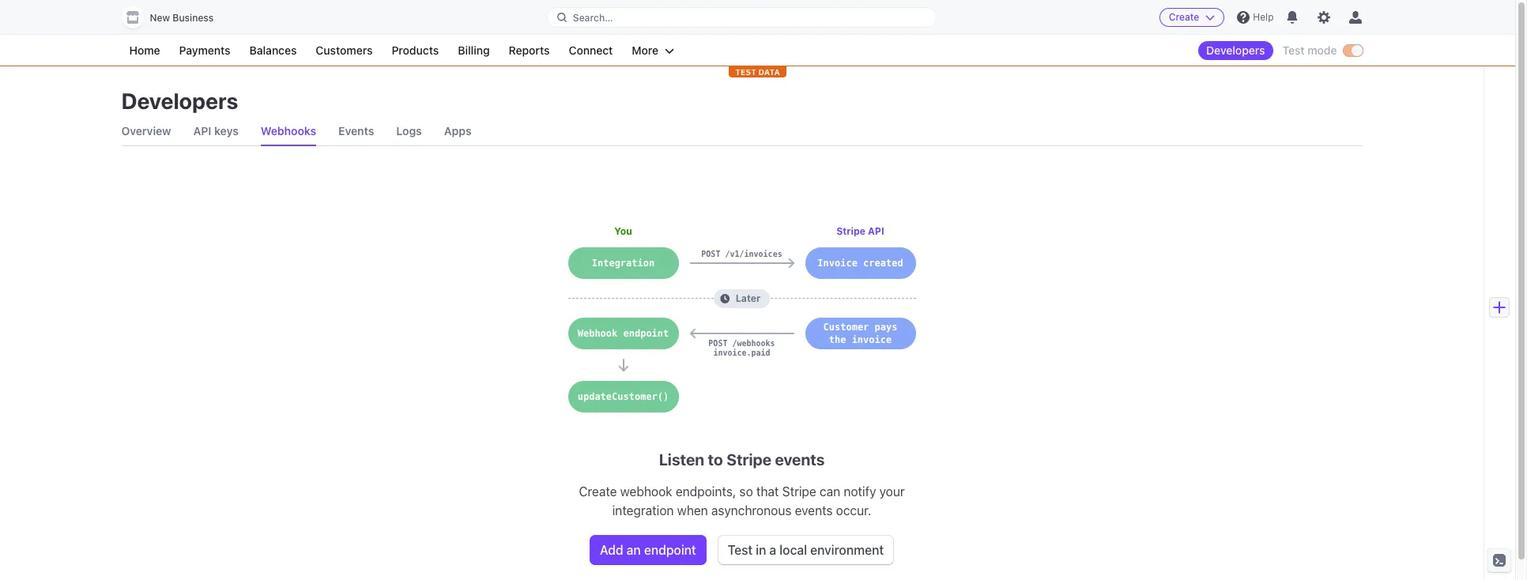 Task type: describe. For each thing, give the bounding box(es) containing it.
environment
[[810, 543, 884, 557]]

your
[[880, 485, 905, 499]]

/webhooks
[[732, 339, 775, 348]]

tab list containing overview
[[121, 117, 1363, 146]]

integration
[[612, 504, 674, 518]]

notify
[[844, 485, 876, 499]]

balances
[[250, 43, 297, 57]]

1 vertical spatial api
[[868, 225, 885, 237]]

logs
[[396, 124, 422, 138]]

connect
[[569, 43, 613, 57]]

products
[[392, 43, 439, 57]]

/v1/invoices
[[725, 250, 782, 259]]

an
[[627, 543, 641, 557]]

balances link
[[242, 41, 305, 60]]

test for test mode
[[1283, 43, 1305, 57]]

more button
[[624, 41, 682, 60]]

api keys link
[[193, 117, 239, 145]]

create for create
[[1169, 11, 1200, 23]]

create webhook endpoints, so that stripe can notify your integration when asynchronous events occur.
[[579, 485, 905, 518]]

test in a local environment button
[[718, 536, 894, 565]]

post /webhooks invoice.paid
[[709, 339, 775, 357]]

home link
[[121, 41, 168, 60]]

events
[[338, 124, 374, 138]]

created
[[863, 258, 903, 269]]

endpoints,
[[676, 485, 736, 499]]

test for test in a local environment
[[728, 543, 753, 557]]

in
[[756, 543, 766, 557]]

home
[[129, 43, 160, 57]]

0 vertical spatial endpoint
[[623, 328, 669, 339]]

you
[[615, 225, 632, 237]]

webhooks
[[261, 124, 316, 138]]

0 vertical spatial events
[[775, 451, 825, 469]]

the
[[829, 334, 846, 346]]

new
[[150, 12, 170, 24]]

to
[[708, 451, 723, 469]]

products link
[[384, 41, 447, 60]]

0 vertical spatial stripe
[[837, 225, 866, 237]]

events link
[[338, 117, 374, 145]]

stripe api
[[837, 225, 885, 237]]

webhook
[[578, 328, 618, 339]]

Search… text field
[[548, 8, 936, 27]]

Search… search field
[[548, 8, 936, 27]]

later
[[736, 292, 761, 304]]

endpoint inside the add an endpoint button
[[644, 543, 696, 557]]

invoice
[[818, 258, 858, 269]]

more
[[632, 43, 659, 57]]

new business button
[[121, 6, 229, 28]]

listen
[[659, 451, 705, 469]]

0 horizontal spatial stripe
[[727, 451, 772, 469]]

invoice created
[[818, 258, 903, 269]]

help button
[[1231, 5, 1280, 30]]

api inside tab list
[[193, 124, 211, 138]]

test
[[735, 67, 756, 77]]

so
[[740, 485, 753, 499]]



Task type: vqa. For each thing, say whether or not it's contained in the screenshot.
Product
no



Task type: locate. For each thing, give the bounding box(es) containing it.
new business
[[150, 12, 214, 24]]

reports link
[[501, 41, 558, 60]]

webhooks link
[[261, 117, 316, 145]]

1 vertical spatial create
[[579, 485, 617, 499]]

connect link
[[561, 41, 621, 60]]

0 vertical spatial api
[[193, 124, 211, 138]]

a
[[770, 543, 777, 557]]

test inside button
[[728, 543, 753, 557]]

test left mode
[[1283, 43, 1305, 57]]

0 horizontal spatial api
[[193, 124, 211, 138]]

post /v1/invoices
[[702, 250, 782, 259]]

customers
[[316, 43, 373, 57]]

1 vertical spatial endpoint
[[644, 543, 696, 557]]

stripe up so
[[727, 451, 772, 469]]

apps link
[[444, 117, 472, 145]]

integration
[[592, 258, 655, 269]]

add an endpoint
[[600, 543, 696, 557]]

mode
[[1308, 43, 1337, 57]]

stripe
[[837, 225, 866, 237], [727, 451, 772, 469], [782, 485, 817, 499]]

1 vertical spatial events
[[795, 504, 833, 518]]

endpoint
[[623, 328, 669, 339], [644, 543, 696, 557]]

create
[[1169, 11, 1200, 23], [579, 485, 617, 499]]

overview
[[121, 124, 171, 138]]

payments link
[[171, 41, 238, 60]]

create for create webhook endpoints, so that stripe can notify your integration when asynchronous events occur.
[[579, 485, 617, 499]]

pays
[[875, 322, 898, 333]]

create button
[[1160, 8, 1225, 27]]

that
[[757, 485, 779, 499]]

payments
[[179, 43, 231, 57]]

create inside button
[[1169, 11, 1200, 23]]

local
[[780, 543, 807, 557]]

help
[[1253, 11, 1274, 23]]

0 vertical spatial test
[[1283, 43, 1305, 57]]

tab list
[[121, 117, 1363, 146]]

billing
[[458, 43, 490, 57]]

logs link
[[396, 117, 422, 145]]

1 vertical spatial post
[[709, 339, 728, 348]]

events inside create webhook endpoints, so that stripe can notify your integration when asynchronous events occur.
[[795, 504, 833, 518]]

asynchronous
[[712, 504, 792, 518]]

post for post /webhooks invoice.paid
[[709, 339, 728, 348]]

1 horizontal spatial stripe
[[782, 485, 817, 499]]

endpoint right webhook
[[623, 328, 669, 339]]

0 horizontal spatial create
[[579, 485, 617, 499]]

can
[[820, 485, 841, 499]]

test mode
[[1283, 43, 1337, 57]]

add an endpoint button
[[590, 536, 706, 565]]

test
[[1283, 43, 1305, 57], [728, 543, 753, 557]]

customer pays the invoice
[[823, 322, 898, 346]]

post inside "post /webhooks invoice.paid"
[[709, 339, 728, 348]]

api
[[193, 124, 211, 138], [868, 225, 885, 237]]

api left keys
[[193, 124, 211, 138]]

1 vertical spatial stripe
[[727, 451, 772, 469]]

post up the invoice.paid
[[709, 339, 728, 348]]

0 vertical spatial post
[[702, 250, 721, 259]]

apps
[[444, 124, 472, 138]]

post for post /v1/invoices
[[702, 250, 721, 259]]

1 horizontal spatial create
[[1169, 11, 1200, 23]]

add
[[600, 543, 624, 557]]

2 horizontal spatial stripe
[[837, 225, 866, 237]]

developers
[[1207, 43, 1265, 57], [121, 88, 238, 114]]

business
[[173, 12, 214, 24]]

2 vertical spatial stripe
[[782, 485, 817, 499]]

customers link
[[308, 41, 381, 60]]

post left /v1/invoices
[[702, 250, 721, 259]]

invoice.paid
[[713, 349, 771, 357]]

data
[[759, 67, 780, 77]]

1 horizontal spatial test
[[1283, 43, 1305, 57]]

0 vertical spatial create
[[1169, 11, 1200, 23]]

developers link
[[1199, 41, 1273, 60]]

webhook endpoint
[[578, 328, 669, 339]]

developers down help button
[[1207, 43, 1265, 57]]

1 horizontal spatial developers
[[1207, 43, 1265, 57]]

0 vertical spatial developers
[[1207, 43, 1265, 57]]

overview link
[[121, 117, 171, 145]]

developers up overview
[[121, 88, 238, 114]]

events up can
[[775, 451, 825, 469]]

when
[[677, 504, 708, 518]]

stripe left can
[[782, 485, 817, 499]]

post
[[702, 250, 721, 259], [709, 339, 728, 348]]

invoice
[[852, 334, 892, 346]]

0 horizontal spatial developers
[[121, 88, 238, 114]]

0 horizontal spatial test
[[728, 543, 753, 557]]

1 horizontal spatial api
[[868, 225, 885, 237]]

billing link
[[450, 41, 498, 60]]

events
[[775, 451, 825, 469], [795, 504, 833, 518]]

search…
[[573, 11, 613, 23]]

create left the webhook
[[579, 485, 617, 499]]

customer
[[823, 322, 869, 333]]

api keys
[[193, 124, 239, 138]]

reports
[[509, 43, 550, 57]]

1 vertical spatial developers
[[121, 88, 238, 114]]

listen to stripe events
[[659, 451, 825, 469]]

webhook
[[620, 485, 673, 499]]

test data
[[735, 67, 780, 77]]

create inside create webhook endpoints, so that stripe can notify your integration when asynchronous events occur.
[[579, 485, 617, 499]]

test left 'in'
[[728, 543, 753, 557]]

test in a local environment
[[728, 543, 884, 557]]

updatecustomer()
[[578, 391, 669, 402]]

1 vertical spatial test
[[728, 543, 753, 557]]

keys
[[214, 124, 239, 138]]

stripe inside create webhook endpoints, so that stripe can notify your integration when asynchronous events occur.
[[782, 485, 817, 499]]

stripe up the invoice created
[[837, 225, 866, 237]]

events down can
[[795, 504, 833, 518]]

occur.
[[836, 504, 872, 518]]

endpoint right an
[[644, 543, 696, 557]]

api up created
[[868, 225, 885, 237]]

create up developers link
[[1169, 11, 1200, 23]]



